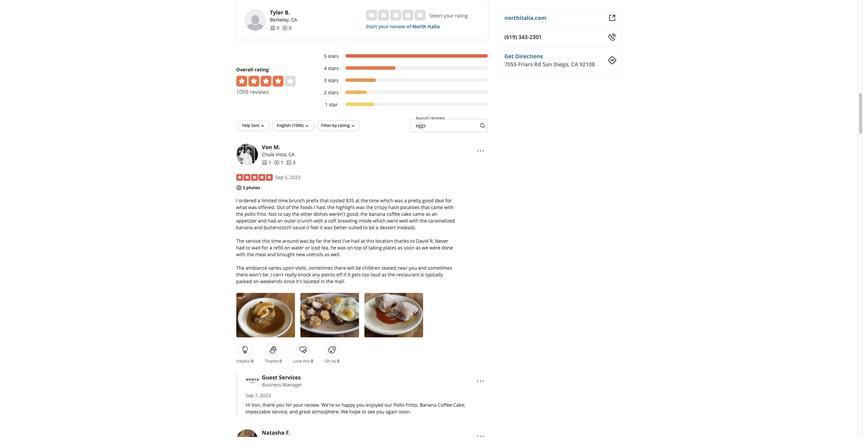 Task type: describe. For each thing, give the bounding box(es) containing it.
stars for 3 stars
[[328, 77, 339, 84]]

b.
[[285, 9, 290, 16]]

if
[[344, 272, 347, 278]]

was down the 'soft' at the left
[[324, 225, 333, 231]]

gets
[[352, 272, 361, 278]]

(0 reactions) element for thanks 0
[[279, 359, 282, 365]]

restaurant
[[396, 272, 420, 278]]

and inside the ambiance varies upon visits, sometimes there will be children seated near you and sometimes there won't be. i can't really knock any points off if it gets too loud as the restaurant is typically packed on weekends since it's located in the mall.
[[418, 265, 427, 272]]

time up the crispy in the top left of the page
[[369, 198, 379, 204]]

water
[[291, 245, 304, 251]]

of inside the service this time around was by far the best i've had at this location thanks to david r. never had to wait for a refill on water or iced tea, he was on top of taking plates as soon as we were done with the meal and brought new utensils as well.
[[363, 245, 367, 251]]

be inside i ordered a limited time brunch prefix that costed $35 at the time which was a pretty good deal for what was offered. out of the foods i had, the highlight was the crispy hash potatoes that came with the pollo frito. not to say the other dishes weren't good, the banana coffee cake came as an appetizer and had an outer crunch with a soft breading inside which went well with the caramelized banana and butterscotch sauce (i feel it was better suited to be a dessert instead).
[[369, 225, 375, 231]]

as down thanks
[[398, 245, 403, 251]]

and down frito.
[[258, 218, 267, 224]]

0 vertical spatial came
[[431, 204, 443, 211]]

filter
[[321, 123, 331, 128]]

your for start
[[379, 23, 389, 30]]

select your rating
[[430, 12, 468, 19]]

16 camera v2 image
[[236, 185, 242, 190]]

the right in
[[326, 279, 333, 285]]

von,
[[252, 402, 261, 409]]

2 sometimes from the left
[[428, 265, 452, 272]]

see
[[368, 409, 375, 416]]

2 horizontal spatial this
[[366, 238, 374, 245]]

filter reviews by 5 stars rating element
[[317, 53, 488, 60]]

was up pollo
[[248, 204, 257, 211]]

say
[[284, 211, 291, 218]]

1 vertical spatial which
[[373, 218, 386, 224]]

guest services business manager
[[262, 375, 302, 389]]

ca inside von m. chula vista, ca
[[289, 151, 295, 158]]

any
[[312, 272, 320, 278]]

the down what on the left
[[236, 211, 243, 218]]

and inside sep 7, 2023 hi von, thank you for your review. we're so happy you enjoyed our pollo fritto, banana coffee cake, impeccable service, and great atmosphere. we hope to see you again soon.
[[290, 409, 298, 416]]

24 directions v2 image
[[608, 56, 616, 64]]

atmosphere.
[[312, 409, 340, 416]]

0 vertical spatial banana
[[369, 211, 386, 218]]

typically
[[425, 272, 443, 278]]

get
[[505, 53, 514, 60]]

ca inside tyler b. berkeley, ca
[[291, 16, 297, 23]]

oh no 0
[[325, 359, 340, 365]]

since
[[284, 279, 295, 285]]

you up service,
[[276, 402, 285, 409]]

(0 reactions) element for oh no 0
[[337, 359, 340, 365]]

the ambiance varies upon visits, sometimes there will be children seated near you and sometimes there won't be. i can't really knock any points off if it gets too loud as the restaurant is typically packed on weekends since it's located in the mall.
[[236, 265, 452, 285]]

not
[[269, 211, 277, 218]]

filter reviews by 1 star rating element
[[317, 101, 488, 108]]

16 chevron down v2 image for english (1096)
[[304, 123, 310, 129]]

visits,
[[295, 265, 308, 272]]

weren't
[[329, 211, 346, 218]]

was up good,
[[356, 204, 365, 211]]

thanks
[[394, 238, 409, 245]]

with down deal
[[444, 204, 454, 211]]

to inside sep 7, 2023 hi von, thank you for your review. we're so happy you enjoyed our pollo fritto, banana coffee cake, impeccable service, and great atmosphere. we hope to see you again soon.
[[362, 409, 367, 416]]

taking
[[369, 245, 382, 251]]

as down 'tea,'
[[325, 252, 330, 258]]

for inside i ordered a limited time brunch prefix that costed $35 at the time which was a pretty good deal for what was offered. out of the foods i had, the highlight was the crispy hash potatoes that came with the pollo frito. not to say the other dishes weren't good, the banana coffee cake came as an appetizer and had an outer crunch with a soft breading inside which went well with the caramelized banana and butterscotch sauce (i feel it was better suited to be a dessert instead).
[[446, 198, 452, 204]]

ambiance
[[246, 265, 267, 272]]

our
[[385, 402, 392, 409]]

friends element for von m.
[[262, 159, 271, 166]]

to down inside
[[363, 225, 368, 231]]

rating element
[[366, 10, 426, 21]]

italia
[[428, 23, 440, 30]]

filter reviews by 2 stars rating element
[[317, 89, 488, 96]]

weekends
[[260, 279, 282, 285]]

photo of tyler b. image
[[244, 9, 266, 31]]

directions
[[516, 53, 543, 60]]

hi
[[246, 402, 250, 409]]

love
[[293, 359, 302, 365]]

4 star rating image
[[236, 76, 296, 87]]

a left the 'soft' at the left
[[324, 218, 327, 224]]

enjoyed
[[366, 402, 384, 409]]

the up weren't
[[327, 204, 335, 211]]

search
[[416, 115, 429, 121]]

highlight
[[336, 204, 355, 211]]

0 horizontal spatial there
[[236, 272, 248, 278]]

oh
[[325, 359, 330, 365]]

photo of von m. image
[[236, 144, 258, 166]]

a left dessert
[[376, 225, 378, 231]]

and inside the service this time around was by far the best i've had at this location thanks to david r. never had to wait for a refill on water or iced tea, he was on top of taking plates as soon as we were done with the meal and brought new utensils as well.
[[267, 252, 276, 258]]

1099
[[236, 88, 249, 96]]

dessert
[[380, 225, 396, 231]]

ca inside "get directions 7055 friars rd san diego, ca 92108"
[[571, 61, 578, 68]]

to down the out
[[278, 211, 282, 218]]

soon.
[[399, 409, 411, 416]]

0 vertical spatial which
[[380, 198, 393, 204]]

2 horizontal spatial 1
[[325, 101, 328, 108]]

located
[[304, 279, 320, 285]]

sep 5, 2023
[[275, 174, 301, 181]]

deal
[[435, 198, 444, 204]]

1 vertical spatial had
[[351, 238, 360, 245]]

you inside the ambiance varies upon visits, sometimes there will be children seated near you and sometimes there won't be. i can't really knock any points off if it gets too loud as the restaurant is typically packed on weekends since it's located in the mall.
[[409, 265, 417, 272]]

varies
[[268, 265, 281, 272]]

photo of guest services image
[[246, 375, 259, 388]]

to up soon
[[410, 238, 415, 245]]

butterscotch
[[264, 225, 292, 231]]

7055
[[505, 61, 517, 68]]

search image
[[480, 123, 485, 129]]

search reviews
[[416, 115, 445, 121]]

rating for filter by rating
[[338, 123, 350, 128]]

(no rating) image
[[366, 10, 426, 21]]

rating for select your rating
[[455, 12, 468, 19]]

1 for 16 review v2 icon
[[281, 159, 284, 166]]

1 star
[[325, 101, 338, 108]]

16 chevron down v2 image for filter by rating
[[350, 123, 356, 129]]

92108
[[580, 61, 595, 68]]

you down the enjoyed
[[377, 409, 385, 416]]

english (1096)
[[277, 123, 304, 128]]

top
[[354, 245, 362, 251]]

went
[[387, 218, 398, 224]]

0 right 16 review v2 image
[[289, 25, 292, 31]]

1 for 16 friends v2 image
[[269, 159, 271, 166]]

well.
[[331, 252, 341, 258]]

thanks
[[265, 359, 278, 365]]

was down i've
[[338, 245, 346, 251]]

0 right 16 friends v2 icon
[[277, 25, 279, 31]]

2 horizontal spatial on
[[347, 245, 353, 251]]

had inside i ordered a limited time brunch prefix that costed $35 at the time which was a pretty good deal for what was offered. out of the foods i had, the highlight was the crispy hash potatoes that came with the pollo frito. not to say the other dishes weren't good, the banana coffee cake came as an appetizer and had an outer crunch with a soft breading inside which went well with the caramelized banana and butterscotch sauce (i feel it was better suited to be a dessert instead).
[[268, 218, 276, 224]]

photos
[[246, 185, 260, 191]]

0 horizontal spatial rating
[[255, 66, 269, 73]]

was up hash
[[395, 198, 403, 204]]

the right "$35"
[[361, 198, 368, 204]]

3 for 3 stars
[[324, 77, 327, 84]]

suited
[[349, 225, 362, 231]]

(i
[[307, 225, 309, 231]]

utensils
[[307, 252, 324, 258]]

meal
[[255, 252, 266, 258]]

business
[[262, 382, 281, 389]]

were
[[430, 245, 441, 251]]

(0 reactions) element for love this 0
[[311, 359, 313, 365]]

4 stars
[[324, 65, 339, 71]]

0 right helpful
[[251, 359, 254, 365]]

soon
[[404, 245, 415, 251]]

with up the instead).
[[409, 218, 419, 224]]

frito.
[[257, 211, 267, 218]]

prefix
[[306, 198, 319, 204]]

a inside the service this time around was by far the best i've had at this location thanks to david r. never had to wait for a refill on water or iced tea, he was on top of taking plates as soon as we were done with the meal and brought new utensils as well.
[[270, 245, 272, 251]]

(0 reactions) element for helpful 0
[[251, 359, 254, 365]]

16 friends v2 image
[[270, 25, 275, 31]]

von m. chula vista, ca
[[262, 144, 295, 158]]

24 external link v2 image
[[608, 14, 616, 22]]

1 horizontal spatial this
[[303, 359, 310, 365]]

for inside the service this time around was by far the best i've had at this location thanks to david r. never had to wait for a refill on water or iced tea, he was on top of taking plates as soon as we were done with the meal and brought new utensils as well.
[[262, 245, 268, 251]]

services
[[279, 375, 301, 382]]

location
[[376, 238, 393, 245]]

menu image for hi von, thank you for your review. we're so happy you enjoyed our pollo fritto, banana coffee cake, impeccable service, and great atmosphere. we hope to see you again soon.
[[477, 378, 485, 386]]

menu image
[[477, 433, 485, 438]]

i ordered a limited time brunch prefix that costed $35 at the time which was a pretty good deal for what was offered. out of the foods i had, the highlight was the crispy hash potatoes that came with the pollo frito. not to say the other dishes weren't good, the banana coffee cake came as an appetizer and had an outer crunch with a soft breading inside which went well with the caramelized banana and butterscotch sauce (i feel it was better suited to be a dessert instead).
[[236, 198, 455, 231]]

a up potatoes
[[404, 198, 407, 204]]

filter reviews by 3 stars rating element
[[317, 77, 488, 84]]

5 stars
[[324, 53, 339, 59]]

1 vertical spatial i
[[314, 204, 315, 211]]

yelp
[[242, 123, 250, 128]]

7,
[[255, 393, 259, 399]]

fritto,
[[406, 402, 419, 409]]

english (1096) button
[[273, 120, 314, 131]]

service,
[[272, 409, 288, 416]]

by inside the service this time around was by far the best i've had at this location thanks to david r. never had to wait for a refill on water or iced tea, he was on top of taking plates as soon as we were done with the meal and brought new utensils as well.
[[310, 238, 315, 245]]

pollo
[[245, 211, 256, 218]]

knock
[[298, 272, 311, 278]]

upon
[[283, 265, 294, 272]]

0 horizontal spatial i
[[236, 198, 238, 204]]

near
[[398, 265, 408, 272]]

sep 7, 2023 hi von, thank you for your review. we're so happy you enjoyed our pollo fritto, banana coffee cake, impeccable service, and great atmosphere. we hope to see you again soon.
[[246, 393, 465, 416]]

happy
[[342, 402, 355, 409]]

really
[[285, 272, 297, 278]]

we're
[[322, 402, 334, 409]]

0 right love
[[311, 359, 313, 365]]

rd
[[535, 61, 541, 68]]

the left the crispy in the top left of the page
[[366, 204, 373, 211]]



Task type: vqa. For each thing, say whether or not it's contained in the screenshot.
Life
no



Task type: locate. For each thing, give the bounding box(es) containing it.
offered.
[[258, 204, 276, 211]]

  text field
[[410, 119, 488, 133]]

friends element
[[270, 25, 279, 31], [262, 159, 271, 166]]

at inside i ordered a limited time brunch prefix that costed $35 at the time which was a pretty good deal for what was offered. out of the foods i had, the highlight was the crispy hash potatoes that came with the pollo frito. not to say the other dishes weren't good, the banana coffee cake came as an appetizer and had an outer crunch with a soft breading inside which went well with the caramelized banana and butterscotch sauce (i feel it was better suited to be a dessert instead).
[[355, 198, 360, 204]]

it inside the ambiance varies upon visits, sometimes there will be children seated near you and sometimes there won't be. i can't really knock any points off if it gets too loud as the restaurant is typically packed on weekends since it's located in the mall.
[[348, 272, 351, 278]]

0 horizontal spatial banana
[[236, 225, 253, 231]]

2 horizontal spatial 3
[[324, 77, 327, 84]]

1 vertical spatial at
[[361, 238, 365, 245]]

2 horizontal spatial for
[[446, 198, 452, 204]]

0 horizontal spatial sep
[[246, 393, 254, 399]]

rating right filter
[[338, 123, 350, 128]]

this right the service
[[262, 238, 270, 245]]

0 vertical spatial reviews
[[250, 88, 269, 96]]

the for the service this time around was by far the best i've had at this location thanks to david r. never had to wait for a refill on water or iced tea, he was on top of taking plates as soon as we were done with the meal and brought new utensils as well.
[[236, 238, 244, 245]]

the left caramelized
[[420, 218, 427, 224]]

0 horizontal spatial your
[[293, 402, 303, 409]]

on up brought
[[285, 245, 290, 251]]

i up what on the left
[[236, 198, 238, 204]]

there up off
[[334, 265, 346, 272]]

time inside the service this time around was by far the best i've had at this location thanks to david r. never had to wait for a refill on water or iced tea, he was on top of taking plates as soon as we were done with the meal and brought new utensils as well.
[[271, 238, 281, 245]]

of inside i ordered a limited time brunch prefix that costed $35 at the time which was a pretty good deal for what was offered. out of the foods i had, the highlight was the crispy hash potatoes that came with the pollo frito. not to say the other dishes weren't good, the banana coffee cake came as an appetizer and had an outer crunch with a soft breading inside which went well with the caramelized banana and butterscotch sauce (i feel it was better suited to be a dessert instead).
[[286, 204, 291, 211]]

4
[[324, 65, 327, 71]]

an up butterscotch
[[278, 218, 283, 224]]

on
[[285, 245, 290, 251], [347, 245, 353, 251], [253, 279, 259, 285]]

of up say
[[286, 204, 291, 211]]

0 horizontal spatial had
[[236, 245, 245, 251]]

1 vertical spatial reviews
[[430, 115, 445, 121]]

tyler
[[270, 9, 283, 16]]

to left wait
[[246, 245, 250, 251]]

von
[[262, 144, 272, 151]]

0 vertical spatial for
[[446, 198, 452, 204]]

0 horizontal spatial 1
[[269, 159, 271, 166]]

1 sometimes from the left
[[309, 265, 333, 272]]

2 vertical spatial your
[[293, 402, 303, 409]]

the down seated
[[388, 272, 395, 278]]

stars right 4
[[328, 65, 339, 71]]

helpful
[[237, 359, 250, 365]]

1 menu image from the top
[[477, 147, 485, 155]]

yelp sort button
[[238, 120, 270, 131]]

and down appetizer
[[254, 225, 262, 231]]

1 horizontal spatial by
[[332, 123, 337, 128]]

refill
[[274, 245, 283, 251]]

1 vertical spatial sep
[[246, 393, 254, 399]]

came
[[431, 204, 443, 211], [413, 211, 425, 218]]

1 vertical spatial that
[[421, 204, 430, 211]]

filter reviews by 4 stars rating element
[[317, 65, 488, 72]]

1 horizontal spatial 16 chevron down v2 image
[[304, 123, 310, 129]]

the up 'tea,'
[[324, 238, 331, 245]]

vista,
[[276, 151, 287, 158]]

manager
[[283, 382, 302, 389]]

you up restaurant
[[409, 265, 417, 272]]

reviews right search
[[430, 115, 445, 121]]

as inside i ordered a limited time brunch prefix that costed $35 at the time which was a pretty good deal for what was offered. out of the foods i had, the highlight was the crispy hash potatoes that came with the pollo frito. not to say the other dishes weren't good, the banana coffee cake came as an appetizer and had an outer crunch with a soft breading inside which went well with the caramelized banana and butterscotch sauce (i feel it was better suited to be a dessert instead).
[[426, 211, 431, 218]]

3 for 3
[[293, 159, 296, 166]]

2
[[324, 89, 327, 96]]

i inside the ambiance varies upon visits, sometimes there will be children seated near you and sometimes there won't be. i can't really knock any points off if it gets too loud as the restaurant is typically packed on weekends since it's located in the mall.
[[271, 272, 272, 278]]

2 vertical spatial i
[[271, 272, 272, 278]]

reviews element down vista,
[[274, 159, 284, 166]]

reviews element for b.
[[282, 25, 292, 31]]

your right select
[[444, 12, 454, 19]]

won't
[[249, 272, 261, 278]]

1 vertical spatial there
[[236, 272, 248, 278]]

0 horizontal spatial for
[[262, 245, 268, 251]]

the down wait
[[247, 252, 254, 258]]

0 horizontal spatial at
[[355, 198, 360, 204]]

1 horizontal spatial had
[[268, 218, 276, 224]]

banana down appetizer
[[236, 225, 253, 231]]

1 vertical spatial came
[[413, 211, 425, 218]]

photos element
[[286, 159, 296, 166]]

on inside the ambiance varies upon visits, sometimes there will be children seated near you and sometimes there won't be. i can't really knock any points off if it gets too loud as the restaurant is typically packed on weekends since it's located in the mall.
[[253, 279, 259, 285]]

as left we
[[416, 245, 421, 251]]

(0 reactions) element right thanks
[[279, 359, 282, 365]]

1 vertical spatial an
[[278, 218, 283, 224]]

2 stars from the top
[[328, 65, 339, 71]]

3 for 3 photos
[[243, 185, 245, 191]]

1 vertical spatial be
[[356, 265, 361, 272]]

outer
[[284, 218, 296, 224]]

1 vertical spatial 2023
[[260, 393, 271, 399]]

and left great
[[290, 409, 298, 416]]

the left the service
[[236, 238, 244, 245]]

you up hope
[[357, 402, 365, 409]]

(0 reactions) element right helpful
[[251, 359, 254, 365]]

friends element for tyler b.
[[270, 25, 279, 31]]

chula
[[262, 151, 275, 158]]

2023 for 5,
[[290, 174, 301, 181]]

2 stars
[[324, 89, 339, 96]]

2023 right 7,
[[260, 393, 271, 399]]

overall
[[236, 66, 253, 73]]

crunch
[[297, 218, 313, 224]]

1 horizontal spatial at
[[361, 238, 365, 245]]

1 vertical spatial 3
[[293, 159, 296, 166]]

it right "if" at the left
[[348, 272, 351, 278]]

1 vertical spatial of
[[286, 204, 291, 211]]

1 vertical spatial ca
[[571, 61, 578, 68]]

sep
[[275, 174, 284, 181], [246, 393, 254, 399]]

filter by rating button
[[317, 120, 360, 131]]

friars
[[518, 61, 533, 68]]

reviews down 4 star rating image
[[250, 88, 269, 96]]

0 vertical spatial an
[[432, 211, 438, 218]]

2 vertical spatial 3
[[243, 185, 245, 191]]

there
[[334, 265, 346, 272], [236, 272, 248, 278]]

1 horizontal spatial be
[[369, 225, 375, 231]]

sep for sep 5, 2023
[[275, 174, 284, 181]]

0 vertical spatial that
[[320, 198, 329, 204]]

be inside the ambiance varies upon visits, sometimes there will be children seated near you and sometimes there won't be. i can't really knock any points off if it gets too loud as the restaurant is typically packed on weekends since it's located in the mall.
[[356, 265, 361, 272]]

which up the crispy in the top left of the page
[[380, 198, 393, 204]]

as inside the ambiance varies upon visits, sometimes there will be children seated near you and sometimes there won't be. i can't really knock any points off if it gets too loud as the restaurant is typically packed on weekends since it's located in the mall.
[[382, 272, 387, 278]]

your for select
[[444, 12, 454, 19]]

1 the from the top
[[236, 238, 244, 245]]

2023 right 5,
[[290, 174, 301, 181]]

16 review v2 image
[[274, 160, 279, 166]]

0 right no
[[337, 359, 340, 365]]

1 vertical spatial menu image
[[477, 378, 485, 386]]

5,
[[285, 174, 289, 181]]

your right start
[[379, 23, 389, 30]]

0 vertical spatial 3
[[324, 77, 327, 84]]

soft
[[328, 218, 337, 224]]

feel
[[311, 225, 319, 231]]

at right "$35"
[[355, 198, 360, 204]]

1 horizontal spatial 1
[[281, 159, 284, 166]]

for up service,
[[286, 402, 292, 409]]

(0 reactions) element
[[251, 359, 254, 365], [279, 359, 282, 365], [311, 359, 313, 365], [337, 359, 340, 365]]

as down good
[[426, 211, 431, 218]]

2 horizontal spatial rating
[[455, 12, 468, 19]]

16 chevron down v2 image inside yelp sort popup button
[[260, 123, 266, 129]]

1 horizontal spatial that
[[421, 204, 430, 211]]

had down not
[[268, 218, 276, 224]]

3 stars
[[324, 77, 339, 84]]

3 inside photos element
[[293, 159, 296, 166]]

or
[[305, 245, 310, 251]]

0 vertical spatial ca
[[291, 16, 297, 23]]

1 16 chevron down v2 image from the left
[[260, 123, 266, 129]]

to left see
[[362, 409, 367, 416]]

1 horizontal spatial for
[[286, 402, 292, 409]]

friends element down berkeley,
[[270, 25, 279, 31]]

2023 inside sep 7, 2023 hi von, thank you for your review. we're so happy you enjoyed our pollo fritto, banana coffee cake, impeccable service, and great atmosphere. we hope to see you again soon.
[[260, 393, 271, 399]]

friends element containing 0
[[270, 25, 279, 31]]

start your review of north italia
[[366, 23, 440, 30]]

2 horizontal spatial of
[[407, 23, 411, 30]]

5 star rating image
[[236, 174, 273, 181]]

came down potatoes
[[413, 211, 425, 218]]

1 vertical spatial for
[[262, 245, 268, 251]]

3 (0 reactions) element from the left
[[311, 359, 313, 365]]

1 horizontal spatial rating
[[338, 123, 350, 128]]

this
[[262, 238, 270, 245], [366, 238, 374, 245], [303, 359, 310, 365]]

a left 'refill'
[[270, 245, 272, 251]]

0 vertical spatial at
[[355, 198, 360, 204]]

reviews element down berkeley,
[[282, 25, 292, 31]]

other
[[301, 211, 313, 218]]

banana
[[420, 402, 437, 409]]

well
[[399, 218, 408, 224]]

2 16 chevron down v2 image from the left
[[304, 123, 310, 129]]

1 horizontal spatial your
[[379, 23, 389, 30]]

reviews element
[[282, 25, 292, 31], [274, 159, 284, 166]]

2 vertical spatial rating
[[338, 123, 350, 128]]

1 horizontal spatial came
[[431, 204, 443, 211]]

3 16 chevron down v2 image from the left
[[350, 123, 356, 129]]

1 horizontal spatial i
[[271, 272, 272, 278]]

0 horizontal spatial 2023
[[260, 393, 271, 399]]

2 vertical spatial had
[[236, 245, 245, 251]]

north
[[412, 23, 427, 30]]

the up inside
[[361, 211, 368, 218]]

the down brunch
[[292, 204, 299, 211]]

best
[[332, 238, 341, 245]]

the right say
[[292, 211, 299, 218]]

16 chevron down v2 image for yelp sort
[[260, 123, 266, 129]]

menu image for sep 5, 2023
[[477, 147, 485, 155]]

this up taking at the bottom
[[366, 238, 374, 245]]

1 horizontal spatial 3
[[293, 159, 296, 166]]

0 vertical spatial sep
[[275, 174, 284, 181]]

None radio
[[378, 10, 389, 21], [403, 10, 413, 21], [415, 10, 426, 21], [378, 10, 389, 21], [403, 10, 413, 21], [415, 10, 426, 21]]

16 chevron down v2 image inside filter by rating "dropdown button"
[[350, 123, 356, 129]]

for right deal
[[446, 198, 452, 204]]

0 vertical spatial rating
[[455, 12, 468, 19]]

3 photos
[[243, 185, 260, 191]]

was
[[395, 198, 403, 204], [248, 204, 257, 211], [356, 204, 365, 211], [324, 225, 333, 231], [300, 238, 308, 245], [338, 245, 346, 251]]

stars for 4 stars
[[328, 65, 339, 71]]

16 review v2 image
[[282, 25, 288, 31]]

that up had,
[[320, 198, 329, 204]]

16 chevron down v2 image right 'sort'
[[260, 123, 266, 129]]

with down dishes at the left
[[314, 218, 323, 224]]

ordered
[[239, 198, 257, 204]]

mall.
[[335, 279, 345, 285]]

1 horizontal spatial on
[[285, 245, 290, 251]]

and down 'refill'
[[267, 252, 276, 258]]

2 the from the top
[[236, 265, 244, 272]]

points
[[321, 272, 335, 278]]

was up or
[[300, 238, 308, 245]]

reviews element containing 0
[[282, 25, 292, 31]]

16 chevron down v2 image right (1096)
[[304, 123, 310, 129]]

16 chevron down v2 image
[[260, 123, 266, 129], [304, 123, 310, 129], [350, 123, 356, 129]]

2 vertical spatial of
[[363, 245, 367, 251]]

as down seated
[[382, 272, 387, 278]]

0 horizontal spatial 3
[[243, 185, 245, 191]]

by inside "dropdown button"
[[332, 123, 337, 128]]

it inside i ordered a limited time brunch prefix that costed $35 at the time which was a pretty good deal for what was offered. out of the foods i had, the highlight was the crispy hash potatoes that came with the pollo frito. not to say the other dishes weren't good, the banana coffee cake came as an appetizer and had an outer crunch with a soft breading inside which went well with the caramelized banana and butterscotch sauce (i feel it was better suited to be a dessert instead).
[[320, 225, 323, 231]]

1 horizontal spatial sep
[[275, 174, 284, 181]]

reviews for 1099 reviews
[[250, 88, 269, 96]]

rating up 4 star rating image
[[255, 66, 269, 73]]

2 vertical spatial ca
[[289, 151, 295, 158]]

ca up photos element at the top left
[[289, 151, 295, 158]]

0 horizontal spatial an
[[278, 218, 283, 224]]

1 horizontal spatial sometimes
[[428, 265, 452, 272]]

3 down 4
[[324, 77, 327, 84]]

16 photos v2 image
[[286, 160, 292, 166]]

done
[[442, 245, 453, 251]]

time up the out
[[278, 198, 288, 204]]

ca right berkeley,
[[291, 16, 297, 23]]

out
[[277, 204, 285, 211]]

1 right 16 review v2 icon
[[281, 159, 284, 166]]

with inside the service this time around was by far the best i've had at this location thanks to david r. never had to wait for a refill on water or iced tea, he was on top of taking plates as soon as we were done with the meal and brought new utensils as well.
[[236, 252, 246, 258]]

0 horizontal spatial came
[[413, 211, 425, 218]]

2 horizontal spatial your
[[444, 12, 454, 19]]

will
[[347, 265, 355, 272]]

with down the service
[[236, 252, 246, 258]]

of right top
[[363, 245, 367, 251]]

review.
[[305, 402, 320, 409]]

3 stars from the top
[[328, 77, 339, 84]]

the inside the service this time around was by far the best i've had at this location thanks to david r. never had to wait for a refill on water or iced tea, he was on top of taking plates as soon as we were done with the meal and brought new utensils as well.
[[236, 238, 244, 245]]

again
[[386, 409, 398, 416]]

0 vertical spatial the
[[236, 238, 244, 245]]

sep for sep 7, 2023 hi von, thank you for your review. we're so happy you enjoyed our pollo fritto, banana coffee cake, impeccable service, and great atmosphere. we hope to see you again soon.
[[246, 393, 254, 399]]

at inside the service this time around was by far the best i've had at this location thanks to david r. never had to wait for a refill on water or iced tea, he was on top of taking plates as soon as we were done with the meal and brought new utensils as well.
[[361, 238, 365, 245]]

sometimes
[[309, 265, 333, 272], [428, 265, 452, 272]]

1 (0 reactions) element from the left
[[251, 359, 254, 365]]

love this 0
[[293, 359, 313, 365]]

berkeley,
[[270, 16, 290, 23]]

1 left the "star"
[[325, 101, 328, 108]]

by
[[332, 123, 337, 128], [310, 238, 315, 245]]

too
[[362, 272, 370, 278]]

reviews element for m.
[[274, 159, 284, 166]]

16 friends v2 image
[[262, 160, 267, 166]]

caramelized
[[428, 218, 455, 224]]

that down good
[[421, 204, 430, 211]]

3 photos link
[[243, 185, 260, 191]]

0 horizontal spatial be
[[356, 265, 361, 272]]

1 vertical spatial your
[[379, 23, 389, 30]]

of
[[407, 23, 411, 30], [286, 204, 291, 211], [363, 245, 367, 251]]

time up 'refill'
[[271, 238, 281, 245]]

by right filter
[[332, 123, 337, 128]]

0 vertical spatial 2023
[[290, 174, 301, 181]]

2023 for 7,
[[260, 393, 271, 399]]

inside
[[359, 218, 372, 224]]

natasha f. link
[[262, 430, 291, 437]]

1 horizontal spatial 2023
[[290, 174, 301, 181]]

be down inside
[[369, 225, 375, 231]]

stars for 2 stars
[[328, 89, 339, 96]]

0 horizontal spatial on
[[253, 279, 259, 285]]

1 right 16 friends v2 image
[[269, 159, 271, 166]]

(0 reactions) element right love
[[311, 359, 313, 365]]

by left far
[[310, 238, 315, 245]]

1 horizontal spatial it
[[348, 272, 351, 278]]

the inside the ambiance varies upon visits, sometimes there will be children seated near you and sometimes there won't be. i can't really knock any points off if it gets too loud as the restaurant is typically packed on weekends since it's located in the mall.
[[236, 265, 244, 272]]

menu image
[[477, 147, 485, 155], [477, 378, 485, 386]]

0 vertical spatial your
[[444, 12, 454, 19]]

brought
[[277, 252, 295, 258]]

time
[[278, 198, 288, 204], [369, 198, 379, 204], [271, 238, 281, 245]]

sort
[[251, 123, 259, 128]]

0 horizontal spatial this
[[262, 238, 270, 245]]

0 vertical spatial be
[[369, 225, 375, 231]]

1 vertical spatial rating
[[255, 66, 269, 73]]

had left wait
[[236, 245, 245, 251]]

1 vertical spatial banana
[[236, 225, 253, 231]]

4 (0 reactions) element from the left
[[337, 359, 340, 365]]

iced
[[311, 245, 320, 251]]

it right feel
[[320, 225, 323, 231]]

sometimes up "typically"
[[428, 265, 452, 272]]

friends element containing 1
[[262, 159, 271, 166]]

(619)
[[505, 33, 517, 41]]

2301
[[530, 33, 542, 41]]

pretty
[[408, 198, 421, 204]]

(1096)
[[292, 123, 304, 128]]

3 right 16 photos v2
[[293, 159, 296, 166]]

0 horizontal spatial sometimes
[[309, 265, 333, 272]]

which up dessert
[[373, 218, 386, 224]]

3 right 16 camera v2 image
[[243, 185, 245, 191]]

rating inside "dropdown button"
[[338, 123, 350, 128]]

2 menu image from the top
[[477, 378, 485, 386]]

1 stars from the top
[[328, 53, 339, 59]]

for up meal
[[262, 245, 268, 251]]

1 vertical spatial the
[[236, 265, 244, 272]]

0 right thanks
[[279, 359, 282, 365]]

your inside sep 7, 2023 hi von, thank you for your review. we're so happy you enjoyed our pollo fritto, banana coffee cake, impeccable service, and great atmosphere. we hope to see you again soon.
[[293, 402, 303, 409]]

0 horizontal spatial of
[[286, 204, 291, 211]]

1 horizontal spatial there
[[334, 265, 346, 272]]

1 horizontal spatial an
[[432, 211, 438, 218]]

the for the ambiance varies upon visits, sometimes there will be children seated near you and sometimes there won't be. i can't really knock any points off if it gets too loud as the restaurant is typically packed on weekends since it's located in the mall.
[[236, 265, 244, 272]]

a left limited
[[258, 198, 260, 204]]

1 vertical spatial it
[[348, 272, 351, 278]]

0 vertical spatial menu image
[[477, 147, 485, 155]]

tyler b. berkeley, ca
[[270, 9, 297, 23]]

0 vertical spatial by
[[332, 123, 337, 128]]

f.
[[286, 430, 291, 437]]

seated
[[382, 265, 396, 272]]

2 (0 reactions) element from the left
[[279, 359, 282, 365]]

3
[[324, 77, 327, 84], [293, 159, 296, 166], [243, 185, 245, 191]]

reviews for search reviews
[[430, 115, 445, 121]]

sep inside sep 7, 2023 hi von, thank you for your review. we're so happy you enjoyed our pollo fritto, banana coffee cake, impeccable service, and great atmosphere. we hope to see you again soon.
[[246, 393, 254, 399]]

good,
[[347, 211, 359, 218]]

0 vertical spatial had
[[268, 218, 276, 224]]

had
[[268, 218, 276, 224], [351, 238, 360, 245], [236, 245, 245, 251]]

foods
[[300, 204, 313, 211]]

16 chevron down v2 image inside the english (1096) dropdown button
[[304, 123, 310, 129]]

banana down the crispy in the top left of the page
[[369, 211, 386, 218]]

reviews element containing 1
[[274, 159, 284, 166]]

stars for 5 stars
[[328, 53, 339, 59]]

had up top
[[351, 238, 360, 245]]

0 horizontal spatial by
[[310, 238, 315, 245]]

2 horizontal spatial had
[[351, 238, 360, 245]]

0 vertical spatial reviews element
[[282, 25, 292, 31]]

None radio
[[366, 10, 377, 21], [391, 10, 401, 21], [366, 10, 377, 21], [391, 10, 401, 21]]

northitalia.com
[[505, 14, 547, 22]]

sep left 5,
[[275, 174, 284, 181]]

stars
[[328, 53, 339, 59], [328, 65, 339, 71], [328, 77, 339, 84], [328, 89, 339, 96]]

2 horizontal spatial i
[[314, 204, 315, 211]]

for inside sep 7, 2023 hi von, thank you for your review. we're so happy you enjoyed our pollo fritto, banana coffee cake, impeccable service, and great atmosphere. we hope to see you again soon.
[[286, 402, 292, 409]]

ca left 92108
[[571, 61, 578, 68]]

1 vertical spatial by
[[310, 238, 315, 245]]

no
[[331, 359, 336, 365]]

far
[[316, 238, 322, 245]]

4 stars from the top
[[328, 89, 339, 96]]

review
[[390, 23, 405, 30]]

0 vertical spatial of
[[407, 23, 411, 30]]

an up caramelized
[[432, 211, 438, 218]]

stars right 5
[[328, 53, 339, 59]]

24 phone v2 image
[[608, 33, 616, 41]]



